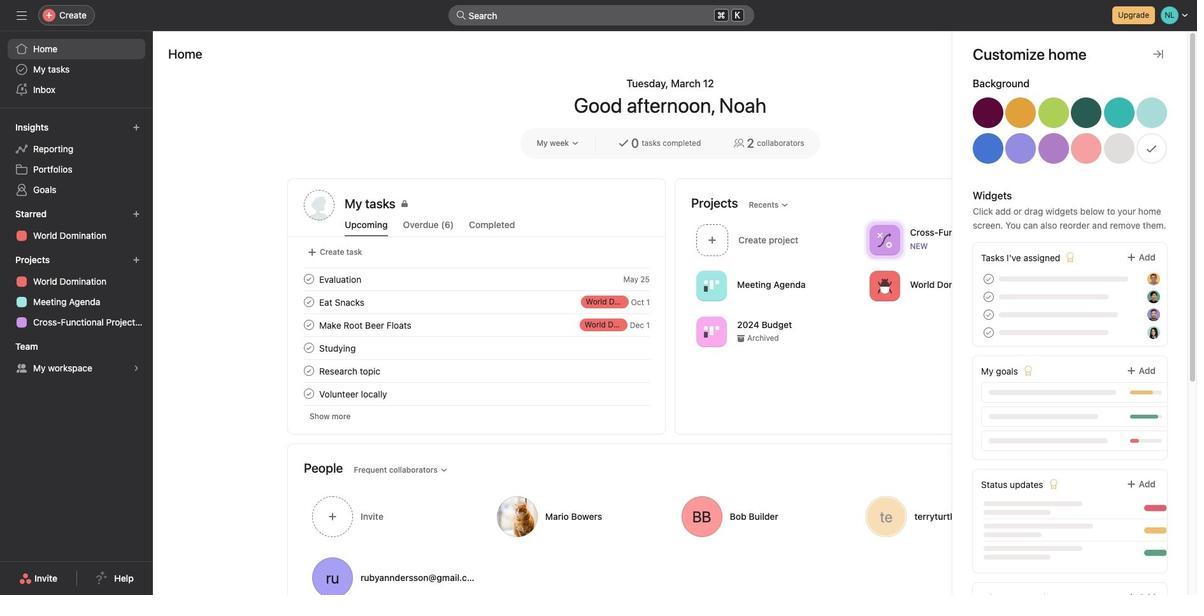Task type: vqa. For each thing, say whether or not it's contained in the screenshot.
Add tab icon
no



Task type: describe. For each thing, give the bounding box(es) containing it.
see details, my workspace image
[[133, 365, 140, 372]]

mark complete image for third mark complete checkbox from the top of the page
[[302, 363, 317, 379]]

1 mark complete checkbox from the top
[[302, 272, 317, 287]]

4 mark complete image from the top
[[302, 386, 317, 402]]

board image
[[704, 278, 720, 294]]

teams element
[[0, 335, 153, 381]]

3 mark complete image from the top
[[302, 340, 317, 356]]

bug image
[[877, 278, 893, 294]]

hide sidebar image
[[17, 10, 27, 20]]

new insights image
[[133, 124, 140, 131]]

close customization pane image
[[1154, 49, 1164, 59]]

starred element
[[0, 203, 153, 249]]

2 mark complete image from the top
[[302, 317, 317, 333]]

2 mark complete checkbox from the top
[[302, 317, 317, 333]]

2 mark complete checkbox from the top
[[302, 340, 317, 356]]

3 mark complete checkbox from the top
[[302, 363, 317, 379]]

mark complete image for first mark complete option
[[302, 295, 317, 310]]



Task type: locate. For each thing, give the bounding box(es) containing it.
None field
[[448, 5, 754, 25]]

global element
[[0, 31, 153, 108]]

2 vertical spatial mark complete checkbox
[[302, 386, 317, 402]]

0 vertical spatial mark complete checkbox
[[302, 295, 317, 310]]

insights element
[[0, 116, 153, 203]]

3 mark complete checkbox from the top
[[302, 386, 317, 402]]

option group
[[973, 98, 1168, 169]]

mark complete image
[[302, 295, 317, 310], [302, 363, 317, 379]]

Mark complete checkbox
[[302, 295, 317, 310], [302, 340, 317, 356], [302, 386, 317, 402]]

new project or portfolio image
[[133, 256, 140, 264]]

mark complete image
[[302, 272, 317, 287], [302, 317, 317, 333], [302, 340, 317, 356], [302, 386, 317, 402]]

prominent image
[[456, 10, 466, 20]]

Search tasks, projects, and more text field
[[448, 5, 754, 25]]

board image
[[704, 324, 720, 339]]

1 mark complete image from the top
[[302, 295, 317, 310]]

add items to starred image
[[133, 210, 140, 218]]

1 mark complete checkbox from the top
[[302, 295, 317, 310]]

Mark complete checkbox
[[302, 272, 317, 287], [302, 317, 317, 333], [302, 363, 317, 379]]

add profile photo image
[[304, 190, 335, 221]]

0 vertical spatial mark complete checkbox
[[302, 272, 317, 287]]

1 vertical spatial mark complete checkbox
[[302, 340, 317, 356]]

line_and_symbols image
[[877, 232, 893, 248]]

2 vertical spatial mark complete checkbox
[[302, 363, 317, 379]]

1 vertical spatial mark complete checkbox
[[302, 317, 317, 333]]

1 mark complete image from the top
[[302, 272, 317, 287]]

projects element
[[0, 249, 153, 335]]

1 vertical spatial mark complete image
[[302, 363, 317, 379]]

0 vertical spatial mark complete image
[[302, 295, 317, 310]]

2 mark complete image from the top
[[302, 363, 317, 379]]



